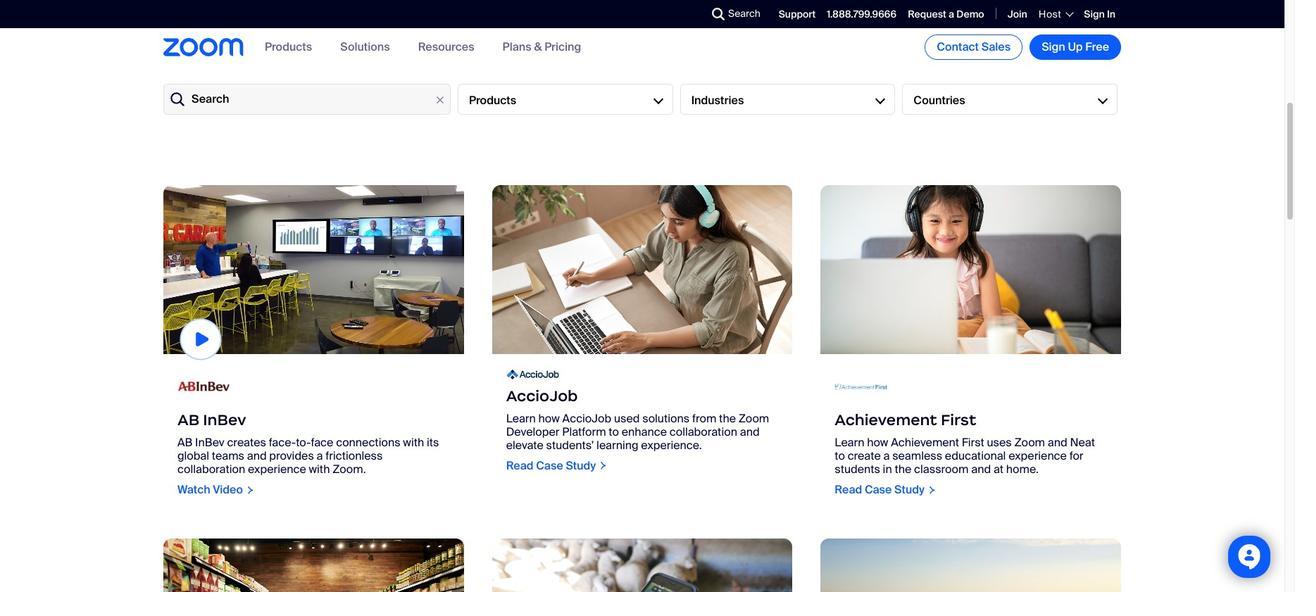 Task type: locate. For each thing, give the bounding box(es) containing it.
acciojob
[[506, 387, 578, 406], [563, 411, 612, 426]]

industries button
[[680, 84, 896, 115]]

1 vertical spatial learn
[[835, 435, 865, 450]]

first up "educational"
[[941, 411, 977, 430]]

read
[[506, 458, 534, 473], [835, 483, 862, 497]]

0 vertical spatial achievement first image
[[821, 185, 1122, 354]]

a inside achievement first learn how achievement first uses zoom and neat to create a seamless educational experience for students in the classroom and at home. read case study
[[884, 449, 890, 464]]

and right from
[[740, 425, 760, 439]]

1 vertical spatial achievement first image
[[835, 368, 888, 405]]

experience left for
[[1009, 449, 1067, 464]]

products button
[[265, 40, 312, 55], [458, 84, 673, 115]]

read down elevate
[[506, 458, 534, 473]]

a left demo
[[949, 8, 955, 20]]

0 horizontal spatial sign
[[1042, 39, 1066, 54]]

achievement up the classroom
[[891, 435, 960, 450]]

inbev
[[203, 411, 246, 430], [195, 435, 224, 450]]

1 vertical spatial read
[[835, 483, 862, 497]]

and right teams
[[247, 449, 267, 464]]

1 horizontal spatial case
[[865, 483, 892, 497]]

ab left teams
[[178, 435, 193, 450]]

learn up elevate
[[506, 411, 536, 426]]

inbev up creates
[[203, 411, 246, 430]]

with down face
[[309, 462, 330, 477]]

1 horizontal spatial read
[[835, 483, 862, 497]]

0 vertical spatial study
[[566, 458, 596, 473]]

watch
[[178, 483, 210, 497]]

0 vertical spatial ab
[[178, 411, 200, 430]]

with left its
[[403, 435, 424, 450]]

its
[[427, 435, 439, 450]]

global
[[178, 449, 209, 464]]

1 horizontal spatial how
[[867, 435, 889, 450]]

search
[[728, 7, 761, 20], [192, 92, 229, 107]]

0 vertical spatial read
[[506, 458, 534, 473]]

1 vertical spatial case
[[865, 483, 892, 497]]

collaboration right enhance
[[670, 425, 738, 439]]

0 horizontal spatial how
[[539, 411, 560, 426]]

zoom up home.
[[1015, 435, 1045, 450]]

1 vertical spatial products
[[469, 93, 517, 107]]

1 horizontal spatial zoom
[[1015, 435, 1045, 450]]

0 horizontal spatial products
[[265, 40, 312, 55]]

products button down pricing
[[458, 84, 673, 115]]

1 horizontal spatial to
[[835, 449, 845, 464]]

ab inbev ab inbev creates face-to-face connections with its global teams and provides a frictionless collaboration experience with zoom. watch video
[[178, 411, 439, 497]]

achievement first learn how achievement first uses zoom and neat to create a seamless educational experience for students in the classroom and at home. read case study
[[835, 411, 1095, 497]]

1 horizontal spatial the
[[895, 462, 912, 477]]

elevate
[[506, 438, 544, 453]]

1 vertical spatial to
[[835, 449, 845, 464]]

1 vertical spatial products button
[[458, 84, 673, 115]]

zoom right from
[[739, 411, 769, 426]]

a
[[949, 8, 955, 20], [317, 449, 323, 464], [884, 449, 890, 464]]

sign for sign up free
[[1042, 39, 1066, 54]]

acciojob up developer
[[506, 387, 578, 406]]

sign left up
[[1042, 39, 1066, 54]]

1 horizontal spatial learn
[[835, 435, 865, 450]]

connections
[[336, 435, 401, 450]]

case
[[536, 458, 563, 473], [865, 483, 892, 497]]

join
[[1008, 8, 1028, 20]]

Search text field
[[163, 84, 451, 115]]

collaboration inside ab inbev ab inbev creates face-to-face connections with its global teams and provides a frictionless collaboration experience with zoom. watch video
[[178, 462, 245, 477]]

to right platform
[[609, 425, 619, 439]]

1 vertical spatial ab inbev image
[[178, 368, 230, 405]]

0 horizontal spatial the
[[719, 411, 736, 426]]

0 vertical spatial the
[[719, 411, 736, 426]]

how up students'
[[539, 411, 560, 426]]

0 horizontal spatial search
[[192, 92, 229, 107]]

0 horizontal spatial zoom
[[739, 411, 769, 426]]

search image
[[712, 8, 725, 20], [712, 8, 725, 20]]

plans
[[503, 40, 532, 55]]

developer
[[506, 425, 560, 439]]

1.888.799.9666 link
[[827, 8, 897, 20]]

how up in
[[867, 435, 889, 450]]

pricing
[[545, 40, 581, 55]]

0 horizontal spatial read
[[506, 458, 534, 473]]

first
[[941, 411, 977, 430], [962, 435, 985, 450]]

search down zoom logo
[[192, 92, 229, 107]]

1 horizontal spatial a
[[884, 449, 890, 464]]

acciojob image
[[492, 185, 793, 354], [506, 368, 559, 381]]

acciojob up students'
[[563, 411, 612, 426]]

and inside ab inbev ab inbev creates face-to-face connections with its global teams and provides a frictionless collaboration experience with zoom. watch video
[[247, 449, 267, 464]]

0 horizontal spatial products button
[[265, 40, 312, 55]]

to-
[[296, 435, 311, 450]]

plans & pricing
[[503, 40, 581, 55]]

contact
[[937, 39, 979, 54]]

0 vertical spatial to
[[609, 425, 619, 439]]

1 horizontal spatial search
[[728, 7, 761, 20]]

0 vertical spatial ab inbev image
[[163, 185, 464, 354]]

ab inbev image
[[163, 185, 464, 354], [178, 368, 230, 405]]

solutions
[[340, 40, 390, 55]]

1 horizontal spatial study
[[895, 483, 925, 497]]

inbev left creates
[[195, 435, 224, 450]]

learn
[[506, 411, 536, 426], [835, 435, 865, 450]]

solutions button
[[340, 40, 390, 55]]

0 vertical spatial how
[[539, 411, 560, 426]]

1 ab from the top
[[178, 411, 200, 430]]

None search field
[[661, 3, 716, 25]]

1 vertical spatial zoom
[[1015, 435, 1045, 450]]

home.
[[1007, 462, 1039, 477]]

products
[[265, 40, 312, 55], [469, 93, 517, 107]]

join link
[[1008, 8, 1028, 20]]

1 vertical spatial ab
[[178, 435, 193, 450]]

sign
[[1084, 8, 1105, 20], [1042, 39, 1066, 54]]

learning
[[597, 438, 639, 453]]

0 vertical spatial acciojob
[[506, 387, 578, 406]]

achievement first image
[[821, 185, 1122, 354], [835, 368, 888, 405]]

to left create
[[835, 449, 845, 464]]

enhance
[[622, 425, 667, 439]]

0 vertical spatial first
[[941, 411, 977, 430]]

demo
[[957, 8, 985, 20]]

achievement up create
[[835, 411, 938, 430]]

0 horizontal spatial learn
[[506, 411, 536, 426]]

1 vertical spatial sign
[[1042, 39, 1066, 54]]

case down in
[[865, 483, 892, 497]]

0 vertical spatial zoom
[[739, 411, 769, 426]]

1 horizontal spatial experience
[[1009, 449, 1067, 464]]

products button up search text box
[[265, 40, 312, 55]]

a inside ab inbev ab inbev creates face-to-face connections with its global teams and provides a frictionless collaboration experience with zoom. watch video
[[317, 449, 323, 464]]

a right create
[[884, 449, 890, 464]]

2 ab from the top
[[178, 435, 193, 450]]

experience inside achievement first learn how achievement first uses zoom and neat to create a seamless educational experience for students in the classroom and at home. read case study
[[1009, 449, 1067, 464]]

1 horizontal spatial products
[[469, 93, 517, 107]]

1 vertical spatial collaboration
[[178, 462, 245, 477]]

zoom.
[[333, 462, 366, 477]]

face
[[311, 435, 333, 450]]

the
[[719, 411, 736, 426], [895, 462, 912, 477]]

search left support
[[728, 7, 761, 20]]

study down seamless
[[895, 483, 925, 497]]

experience
[[1009, 449, 1067, 464], [248, 462, 306, 477]]

collaboration up the video
[[178, 462, 245, 477]]

ab
[[178, 411, 200, 430], [178, 435, 193, 450]]

study inside acciojob learn how acciojob used solutions from the zoom developer platform to enhance collaboration and elevate students' learning experience. read case study
[[566, 458, 596, 473]]

first left 'uses'
[[962, 435, 985, 450]]

request a demo link
[[908, 8, 985, 20]]

to
[[609, 425, 619, 439], [835, 449, 845, 464]]

1 horizontal spatial sign
[[1084, 8, 1105, 20]]

learn up students
[[835, 435, 865, 450]]

0 vertical spatial collaboration
[[670, 425, 738, 439]]

1 horizontal spatial with
[[403, 435, 424, 450]]

1 horizontal spatial collaboration
[[670, 425, 738, 439]]

study
[[566, 458, 596, 473], [895, 483, 925, 497]]

1 vertical spatial how
[[867, 435, 889, 450]]

sign up free
[[1042, 39, 1110, 54]]

0 horizontal spatial to
[[609, 425, 619, 439]]

collaboration
[[670, 425, 738, 439], [178, 462, 245, 477]]

how inside acciojob learn how acciojob used solutions from the zoom developer platform to enhance collaboration and elevate students' learning experience. read case study
[[539, 411, 560, 426]]

0 horizontal spatial case
[[536, 458, 563, 473]]

classroom
[[915, 462, 969, 477]]

contact sales
[[937, 39, 1011, 54]]

0 horizontal spatial a
[[317, 449, 323, 464]]

&
[[534, 40, 542, 55]]

0 vertical spatial acciojob image
[[492, 185, 793, 354]]

1 vertical spatial the
[[895, 462, 912, 477]]

support
[[779, 8, 816, 20]]

zoom
[[739, 411, 769, 426], [1015, 435, 1045, 450]]

and left for
[[1048, 435, 1068, 450]]

to inside achievement first learn how achievement first uses zoom and neat to create a seamless educational experience for students in the classroom and at home. read case study
[[835, 449, 845, 464]]

0 horizontal spatial experience
[[248, 462, 306, 477]]

sign for sign in
[[1084, 8, 1105, 20]]

host
[[1039, 8, 1062, 20]]

a right to-
[[317, 449, 323, 464]]

0 horizontal spatial collaboration
[[178, 462, 245, 477]]

the inside achievement first learn how achievement first uses zoom and neat to create a seamless educational experience for students in the classroom and at home. read case study
[[895, 462, 912, 477]]

products right clear search icon on the top left of the page
[[469, 93, 517, 107]]

and
[[740, 425, 760, 439], [1048, 435, 1068, 450], [247, 449, 267, 464], [972, 462, 991, 477]]

host button
[[1039, 8, 1073, 20]]

study down students'
[[566, 458, 596, 473]]

with
[[403, 435, 424, 450], [309, 462, 330, 477]]

1 vertical spatial first
[[962, 435, 985, 450]]

1 vertical spatial study
[[895, 483, 925, 497]]

case down students'
[[536, 458, 563, 473]]

clear search image
[[433, 92, 448, 108]]

0 vertical spatial learn
[[506, 411, 536, 426]]

students'
[[546, 438, 594, 453]]

countries
[[914, 93, 966, 107]]

0 vertical spatial sign
[[1084, 8, 1105, 20]]

achievement
[[835, 411, 938, 430], [891, 435, 960, 450]]

educational
[[945, 449, 1006, 464]]

0 horizontal spatial with
[[309, 462, 330, 477]]

ab up global
[[178, 411, 200, 430]]

0 vertical spatial case
[[536, 458, 563, 473]]

sign left in
[[1084, 8, 1105, 20]]

0 vertical spatial products
[[265, 40, 312, 55]]

how
[[539, 411, 560, 426], [867, 435, 889, 450]]

products up search text box
[[265, 40, 312, 55]]

the right in
[[895, 462, 912, 477]]

experience down face-
[[248, 462, 306, 477]]

learn inside achievement first learn how achievement first uses zoom and neat to create a seamless educational experience for students in the classroom and at home. read case study
[[835, 435, 865, 450]]

the right from
[[719, 411, 736, 426]]

0 horizontal spatial study
[[566, 458, 596, 473]]

how inside achievement first learn how achievement first uses zoom and neat to create a seamless educational experience for students in the classroom and at home. read case study
[[867, 435, 889, 450]]

read down students
[[835, 483, 862, 497]]



Task type: vqa. For each thing, say whether or not it's contained in the screenshot.
right helps
no



Task type: describe. For each thing, give the bounding box(es) containing it.
sign in
[[1084, 8, 1116, 20]]

2 horizontal spatial a
[[949, 8, 955, 20]]

face-
[[269, 435, 296, 450]]

students
[[835, 462, 881, 477]]

up
[[1068, 39, 1083, 54]]

platform
[[562, 425, 606, 439]]

teams
[[212, 449, 244, 464]]

neat
[[1070, 435, 1095, 450]]

zoom logo image
[[163, 38, 244, 56]]

0 vertical spatial achievement
[[835, 411, 938, 430]]

1 vertical spatial with
[[309, 462, 330, 477]]

case inside achievement first learn how achievement first uses zoom and neat to create a seamless educational experience for students in the classroom and at home. read case study
[[865, 483, 892, 497]]

frictionless
[[326, 449, 383, 464]]

experience inside ab inbev ab inbev creates face-to-face connections with its global teams and provides a frictionless collaboration experience with zoom. watch video
[[248, 462, 306, 477]]

read inside acciojob learn how acciojob used solutions from the zoom developer platform to enhance collaboration and elevate students' learning experience. read case study
[[506, 458, 534, 473]]

from
[[692, 411, 717, 426]]

sales
[[982, 39, 1011, 54]]

0 vertical spatial products button
[[265, 40, 312, 55]]

the inside acciojob learn how acciojob used solutions from the zoom developer platform to enhance collaboration and elevate students' learning experience. read case study
[[719, 411, 736, 426]]

industries
[[692, 93, 744, 107]]

experience.
[[641, 438, 702, 453]]

case inside acciojob learn how acciojob used solutions from the zoom developer platform to enhance collaboration and elevate students' learning experience. read case study
[[536, 458, 563, 473]]

resources
[[418, 40, 475, 55]]

uses
[[987, 435, 1012, 450]]

1 vertical spatial achievement
[[891, 435, 960, 450]]

zoom inside achievement first learn how achievement first uses zoom and neat to create a seamless educational experience for students in the classroom and at home. read case study
[[1015, 435, 1045, 450]]

at
[[994, 462, 1004, 477]]

in
[[883, 462, 892, 477]]

free
[[1086, 39, 1110, 54]]

1 vertical spatial acciojob image
[[506, 368, 559, 381]]

in
[[1107, 8, 1116, 20]]

collaboration inside acciojob learn how acciojob used solutions from the zoom developer platform to enhance collaboration and elevate students' learning experience. read case study
[[670, 425, 738, 439]]

plans & pricing link
[[503, 40, 581, 55]]

0 vertical spatial inbev
[[203, 411, 246, 430]]

contact sales link
[[925, 35, 1023, 60]]

0 vertical spatial with
[[403, 435, 424, 450]]

and left at
[[972, 462, 991, 477]]

read inside achievement first learn how achievement first uses zoom and neat to create a seamless educational experience for students in the classroom and at home. read case study
[[835, 483, 862, 497]]

1 horizontal spatial products button
[[458, 84, 673, 115]]

sign in link
[[1084, 8, 1116, 20]]

sign up free link
[[1030, 35, 1122, 60]]

provides
[[269, 449, 314, 464]]

zoom inside acciojob learn how acciojob used solutions from the zoom developer platform to enhance collaboration and elevate students' learning experience. read case study
[[739, 411, 769, 426]]

study inside achievement first learn how achievement first uses zoom and neat to create a seamless educational experience for students in the classroom and at home. read case study
[[895, 483, 925, 497]]

create
[[848, 449, 881, 464]]

for
[[1070, 449, 1084, 464]]

countries button
[[903, 84, 1118, 115]]

support link
[[779, 8, 816, 20]]

request a demo
[[908, 8, 985, 20]]

used
[[614, 411, 640, 426]]

creates
[[227, 435, 266, 450]]

1 vertical spatial acciojob
[[563, 411, 612, 426]]

resources button
[[418, 40, 475, 55]]

solutions
[[643, 411, 690, 426]]

to inside acciojob learn how acciojob used solutions from the zoom developer platform to enhance collaboration and elevate students' learning experience. read case study
[[609, 425, 619, 439]]

seamless
[[893, 449, 943, 464]]

1.888.799.9666
[[827, 8, 897, 20]]

and inside acciojob learn how acciojob used solutions from the zoom developer platform to enhance collaboration and elevate students' learning experience. read case study
[[740, 425, 760, 439]]

0 vertical spatial search
[[728, 7, 761, 20]]

learn inside acciojob learn how acciojob used solutions from the zoom developer platform to enhance collaboration and elevate students' learning experience. read case study
[[506, 411, 536, 426]]

video
[[213, 483, 243, 497]]

acciojob learn how acciojob used solutions from the zoom developer platform to enhance collaboration and elevate students' learning experience. read case study
[[506, 387, 769, 473]]

1 vertical spatial inbev
[[195, 435, 224, 450]]

request
[[908, 8, 947, 20]]

1 vertical spatial search
[[192, 92, 229, 107]]



